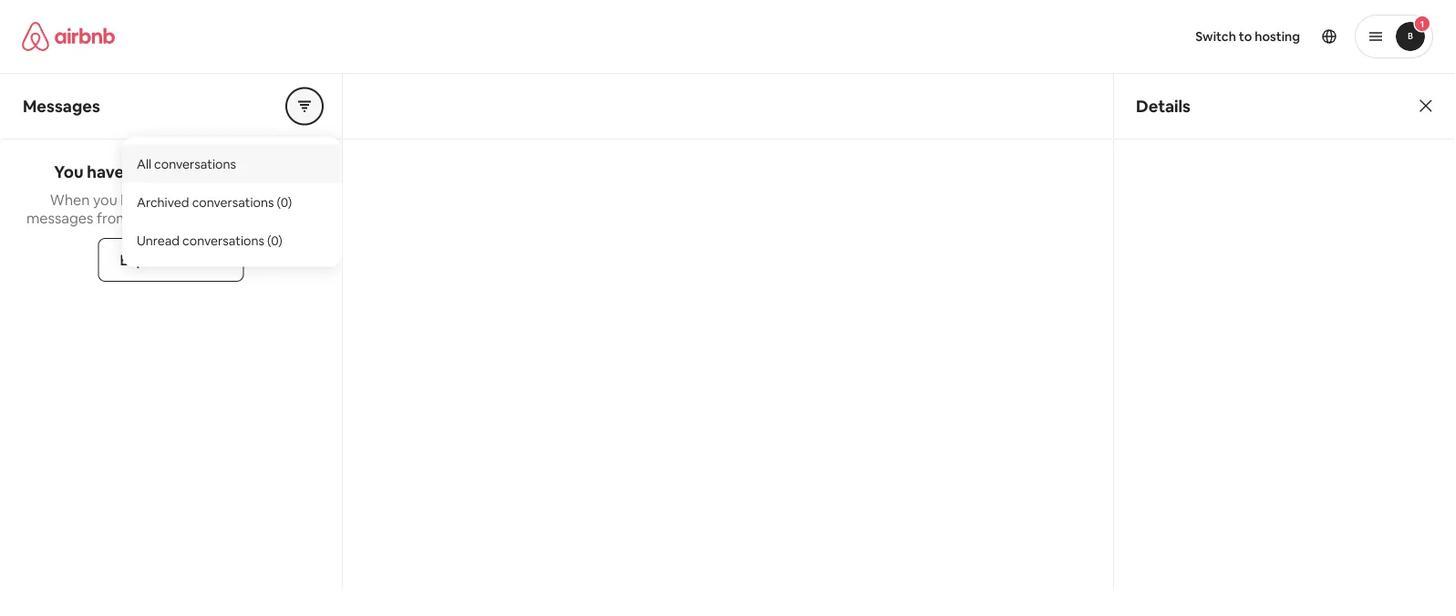 Task type: vqa. For each thing, say whether or not it's contained in the screenshot.
Explore
yes



Task type: describe. For each thing, give the bounding box(es) containing it.
(0) for unread conversations (0)
[[267, 232, 283, 249]]

explore
[[120, 250, 172, 269]]

you
[[93, 190, 117, 209]]

all conversations button
[[122, 145, 341, 183]]

switch
[[1196, 28, 1237, 45]]

1 button
[[1355, 15, 1434, 58]]

archived conversations (0)
[[137, 194, 292, 210]]

1
[[1421, 18, 1425, 30]]

hosting
[[1255, 28, 1300, 45]]

switch to hosting
[[1196, 28, 1300, 45]]

book
[[121, 190, 155, 209]]

profile element
[[750, 0, 1434, 73]]

have
[[87, 161, 124, 183]]

conversations for all
[[154, 155, 236, 172]]

or
[[196, 190, 210, 209]]

here.
[[282, 208, 316, 227]]

explore airbnb link
[[98, 238, 244, 282]]

when
[[50, 190, 90, 209]]

will
[[199, 208, 220, 227]]

trip
[[169, 190, 193, 209]]

group inside messaging page main contents element
[[286, 88, 323, 124]]

messages
[[23, 95, 100, 117]]



Task type: locate. For each thing, give the bounding box(es) containing it.
(0) for archived conversations (0)
[[277, 194, 292, 210]]

1 horizontal spatial messages
[[210, 161, 288, 183]]

unread
[[137, 232, 180, 249]]

explore airbnb
[[120, 250, 222, 269]]

host
[[166, 208, 195, 227]]

from
[[97, 208, 129, 227]]

1 vertical spatial (0)
[[267, 232, 283, 249]]

unread conversations (0)
[[137, 232, 283, 249]]

1 vertical spatial conversations
[[192, 194, 274, 210]]

up
[[261, 208, 279, 227]]

your
[[132, 208, 162, 227]]

no
[[128, 161, 148, 183]]

unread
[[151, 161, 206, 183]]

messages
[[210, 161, 288, 183], [26, 208, 93, 227]]

0 vertical spatial conversations
[[154, 155, 236, 172]]

(0) down up
[[267, 232, 283, 249]]

(0) right 'show'
[[277, 194, 292, 210]]

to
[[1239, 28, 1252, 45]]

all conversations
[[137, 155, 236, 172]]

conversations for unread
[[183, 232, 264, 249]]

conversations for archived
[[192, 194, 274, 210]]

0 vertical spatial (0)
[[277, 194, 292, 210]]

conversations inside all conversations button
[[154, 155, 236, 172]]

archived
[[137, 194, 189, 210]]

all
[[137, 155, 151, 172]]

switch to hosting link
[[1185, 17, 1311, 56]]

messages down you
[[26, 208, 93, 227]]

experience,
[[214, 190, 292, 209]]

show
[[223, 208, 258, 227]]

2 vertical spatial conversations
[[183, 232, 264, 249]]

0 horizontal spatial messages
[[26, 208, 93, 227]]

1 vertical spatial messages
[[26, 208, 93, 227]]

you
[[54, 161, 84, 183]]

airbnb
[[175, 250, 222, 269]]

group
[[286, 88, 323, 124]]

messaging page main contents element
[[0, 73, 1456, 589]]

you have no unread messages when you book a trip or experience, messages from your host will show up here.
[[26, 161, 316, 227]]

filter conversations. current filter: all conversations image
[[297, 99, 312, 114]]

a
[[158, 190, 166, 209]]

details
[[1136, 95, 1191, 117]]

conversations
[[154, 155, 236, 172], [192, 194, 274, 210], [183, 232, 264, 249]]

messages up experience,
[[210, 161, 288, 183]]

(0)
[[277, 194, 292, 210], [267, 232, 283, 249]]

0 vertical spatial messages
[[210, 161, 288, 183]]



